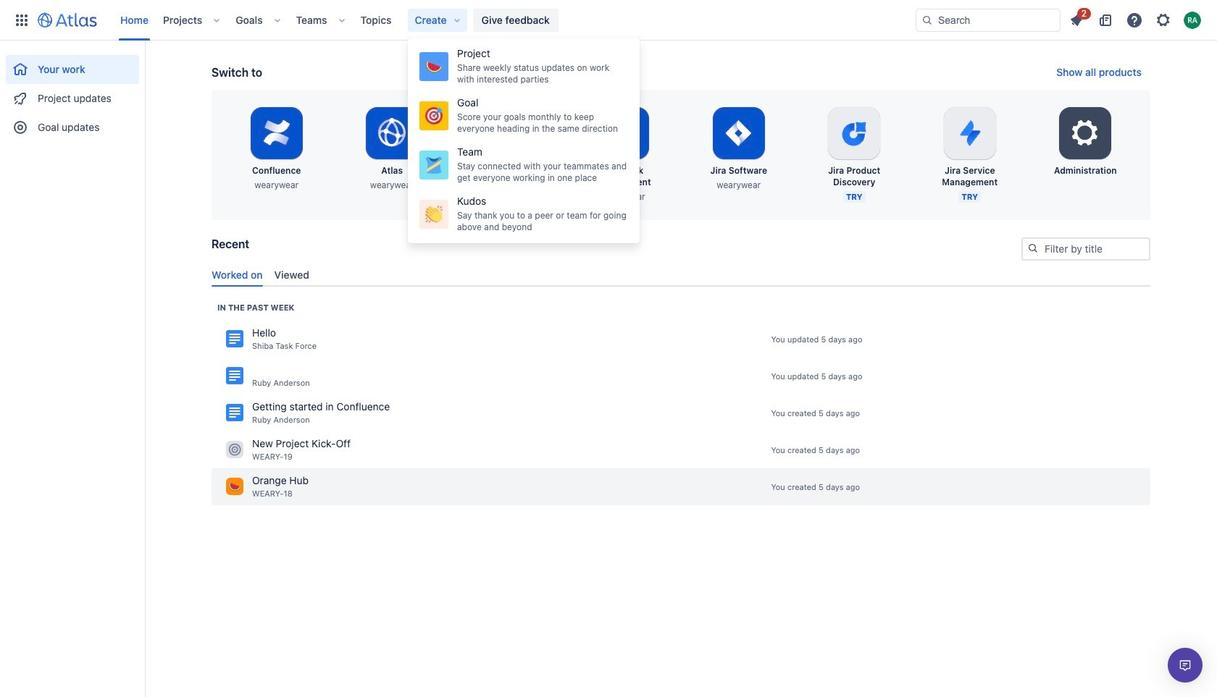 Task type: describe. For each thing, give the bounding box(es) containing it.
help image
[[1126, 11, 1143, 29]]

notifications image
[[1068, 11, 1085, 29]]

account image
[[1184, 11, 1201, 29]]

1 horizontal spatial group
[[408, 38, 640, 243]]

open intercom messenger image
[[1177, 657, 1194, 675]]

townsquare image
[[226, 442, 243, 459]]

0 horizontal spatial group
[[6, 41, 139, 146]]

0 horizontal spatial settings image
[[1068, 116, 1103, 151]]

:dart: image
[[425, 107, 443, 125]]

search image
[[922, 14, 933, 26]]



Task type: locate. For each thing, give the bounding box(es) containing it.
confluence image up townsquare icon
[[226, 405, 243, 422]]

search image
[[1027, 243, 1039, 254]]

heading
[[217, 302, 295, 314]]

:clap: image
[[425, 206, 443, 223], [425, 206, 443, 223]]

1 confluence image from the top
[[226, 331, 243, 348]]

banner
[[0, 0, 1217, 41]]

:running_shirt_with_sash: image
[[425, 157, 443, 174], [425, 157, 443, 174]]

:dart: image
[[425, 107, 443, 125]]

townsquare image
[[226, 478, 243, 496]]

confluence image
[[226, 331, 243, 348], [226, 405, 243, 422]]

Search field
[[916, 8, 1061, 32]]

tab list
[[206, 263, 1156, 287]]

switch to... image
[[13, 11, 30, 29]]

Filter by title field
[[1023, 239, 1149, 259]]

2 confluence image from the top
[[226, 405, 243, 422]]

confluence image up confluence icon
[[226, 331, 243, 348]]

1 vertical spatial settings image
[[1068, 116, 1103, 151]]

1 horizontal spatial settings image
[[1155, 11, 1172, 29]]

:watermelon: image
[[425, 58, 443, 75], [425, 58, 443, 75]]

top element
[[9, 0, 916, 40]]

1 vertical spatial confluence image
[[226, 405, 243, 422]]

0 vertical spatial confluence image
[[226, 331, 243, 348]]

settings image
[[1155, 11, 1172, 29], [1068, 116, 1103, 151]]

0 vertical spatial settings image
[[1155, 11, 1172, 29]]

group
[[408, 38, 640, 243], [6, 41, 139, 146]]

None search field
[[916, 8, 1061, 32]]

confluence image
[[226, 368, 243, 385]]



Task type: vqa. For each thing, say whether or not it's contained in the screenshot.
- at the right bottom of page
no



